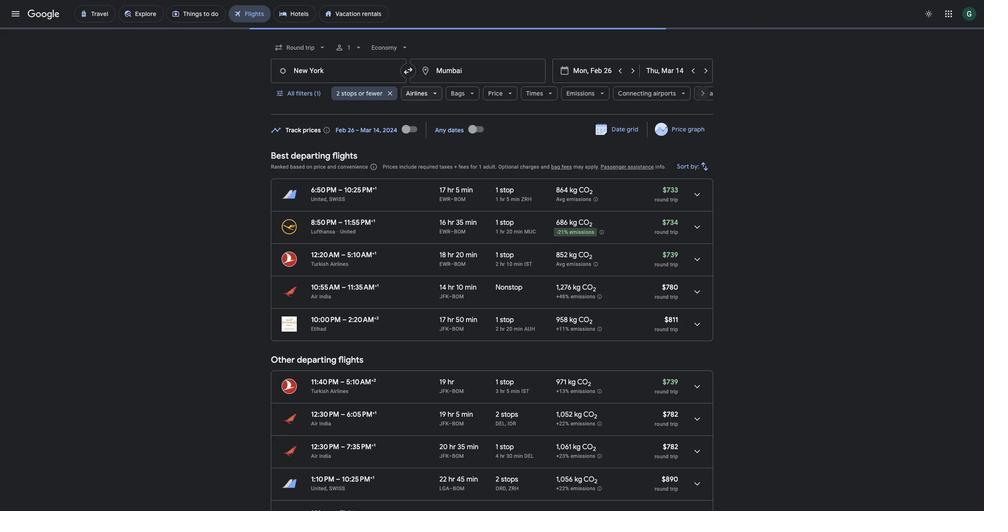Task type: describe. For each thing, give the bounding box(es) containing it.
1 inside 10:55 am – 11:35 am + 1
[[377, 283, 379, 288]]

loading results progress bar
[[0, 28, 985, 29]]

2 stops ord , zrh
[[496, 475, 519, 492]]

jfk for 14
[[440, 294, 449, 300]]

airlines button
[[401, 83, 443, 104]]

hr inside 19 hr jfk – bom
[[448, 378, 455, 387]]

1 stop flight. element for 20 hr 35 min
[[496, 443, 514, 453]]

734 US dollars text field
[[663, 218, 679, 227]]

change appearance image
[[919, 3, 940, 24]]

sort by: button
[[674, 156, 714, 177]]

hr inside 1 stop 2 hr 10 min ist
[[501, 261, 505, 267]]

kg for 852
[[570, 251, 577, 259]]

min inside "16 hr 35 min ewr – bom"
[[466, 218, 477, 227]]

hr inside 17 hr 5 min ewr – bom
[[448, 186, 454, 195]]

1,052 kg co 2
[[557, 410, 598, 420]]

– inside 19 hr 5 min jfk – bom
[[449, 421, 453, 427]]

flight details. leaves john f. kennedy international airport at 11:40 pm on monday, february 26 and arrives at chhatrapati shivaji maharaj international airport at 5:10 am on wednesday, february 28. image
[[687, 376, 708, 397]]

2 inside 958 kg co 2
[[590, 318, 593, 326]]

+11%
[[557, 326, 570, 332]]

total duration 16 hr 35 min. element
[[440, 218, 496, 228]]

733 US dollars text field
[[663, 186, 679, 195]]

kg for 1,061
[[574, 443, 581, 451]]

hr inside 19 hr 5 min jfk – bom
[[448, 410, 455, 419]]

co for 971
[[578, 378, 589, 387]]

– inside 8:50 pm – 11:55 pm + 1
[[339, 218, 343, 227]]

2 inside 10:00 pm – 2:20 am + 2
[[377, 315, 379, 321]]

date
[[612, 125, 626, 133]]

bom for 17 hr 5 min
[[455, 196, 466, 202]]

main menu image
[[10, 9, 21, 19]]

united, swiss for 1:10 pm
[[311, 486, 345, 492]]

+11% emissions
[[557, 326, 596, 332]]

– inside 22 hr 45 min lga – bom
[[450, 486, 453, 492]]

other
[[271, 355, 295, 365]]

hr inside "16 hr 35 min ewr – bom"
[[448, 218, 455, 227]]

– inside 19 hr jfk – bom
[[449, 388, 453, 394]]

emissions for 1,052
[[571, 421, 596, 427]]

12:20 am – 5:10 am + 1
[[311, 250, 377, 259]]

departure time: 12:30 pm. text field for 7:35 pm
[[311, 443, 339, 451]]

hr inside 22 hr 45 min lga – bom
[[449, 475, 455, 484]]

19 for 19 hr
[[440, 378, 446, 387]]

bom for 17 hr 50 min
[[453, 326, 464, 332]]

min inside 17 hr 5 min ewr – bom
[[462, 186, 473, 195]]

bag fees button
[[552, 164, 573, 170]]

connecting
[[619, 90, 652, 97]]

air for 11:35 am
[[311, 294, 318, 300]]

zrh inside 1 stop 1 hr 5 min zrh
[[522, 196, 532, 202]]

14 hr 10 min jfk – bom
[[440, 283, 477, 300]]

leaves newark liberty international airport at 12:20 am on monday, february 26 and arrives at chhatrapati shivaji maharaj international airport at 5:10 am on tuesday, february 27. element
[[311, 250, 377, 259]]

round for 1,061
[[655, 454, 669, 460]]

min inside 14 hr 10 min jfk – bom
[[465, 283, 477, 292]]

india for 6:05 pm
[[320, 421, 331, 427]]

Arrival time: 10:25 PM on  Tuesday, February 27. text field
[[345, 185, 377, 195]]

united, for 1:10 pm
[[311, 486, 328, 492]]

layover (1 of 1) is a 2 hr 20 min layover at abu dhabi international airport in abu dhabi. element
[[496, 326, 552, 332]]

leaves john f. kennedy international airport at 11:40 pm on monday, february 26 and arrives at chhatrapati shivaji maharaj international airport at 5:10 am on wednesday, february 28. element
[[311, 377, 376, 387]]

assistance
[[628, 164, 655, 170]]

flight details. leaves laguardia airport at 1:10 pm on monday, february 26 and arrives at chhatrapati shivaji maharaj international airport at 10:25 pm on tuesday, february 27. image
[[687, 473, 708, 494]]

hr inside 1 stop 3 hr 5 min ist
[[501, 388, 505, 394]]

1 inside popup button
[[348, 44, 351, 51]]

lufthansa
[[311, 229, 336, 235]]

2 inside 1,056 kg co 2
[[595, 478, 598, 485]]

Arrival time: 11:55 PM on  Tuesday, February 27. text field
[[345, 218, 375, 227]]

10:25 pm for 6:50 pm
[[345, 186, 373, 195]]

6:05 pm
[[347, 410, 373, 419]]

12:30 pm for 7:35 pm
[[311, 443, 339, 451]]

2 inside '852 kg co 2'
[[590, 253, 593, 261]]

+ for 17 hr 5 min
[[373, 185, 375, 191]]

1 stop 3 hr 5 min ist
[[496, 378, 530, 394]]

best departing flights
[[271, 150, 358, 161]]

2:20 am
[[349, 316, 374, 324]]

35 for 16
[[456, 218, 464, 227]]

20 inside 20 hr 35 min jfk – bom
[[440, 443, 448, 451]]

ewr for 16
[[440, 229, 451, 235]]

$890 round trip
[[655, 475, 679, 492]]

avg emissions for 852
[[557, 261, 592, 267]]

hr inside 14 hr 10 min jfk – bom
[[448, 283, 455, 292]]

hr inside "1 stop 1 hr 20 min muc"
[[501, 229, 505, 235]]

6:50 pm – 10:25 pm + 1
[[311, 185, 377, 195]]

864
[[557, 186, 569, 195]]

flight details. leaves newark liberty international airport at 6:50 pm on monday, february 26 and arrives at chhatrapati shivaji maharaj international airport at 10:25 pm on tuesday, february 27. image
[[687, 184, 708, 205]]

total duration 22 hr 45 min. element
[[440, 475, 496, 485]]

2024
[[383, 126, 398, 134]]

total duration 19 hr 5 min. element
[[440, 410, 496, 420]]

next image
[[693, 83, 714, 104]]

layover (1 of 2) is a 56 min layover at o'hare international airport in chicago. layover (2 of 2) is a 1 hr 50 min layover at zurich airport in zürich. element
[[496, 485, 552, 492]]

round for 958
[[655, 326, 669, 332]]

min inside 18 hr 20 min ewr – bom
[[466, 251, 478, 259]]

782 us dollars text field for 1,052
[[663, 410, 679, 419]]

14
[[440, 283, 447, 292]]

22 hr 45 min lga – bom
[[440, 475, 478, 492]]

$782 for 1,052
[[663, 410, 679, 419]]

2 stops or fewer
[[337, 90, 383, 97]]

6:50 pm
[[311, 186, 337, 195]]

1 inside 1 stop 2 hr 20 min auh
[[496, 316, 499, 324]]

– inside the '17 hr 50 min jfk – bom'
[[449, 326, 453, 332]]

2 inside 1 stop 2 hr 10 min ist
[[496, 261, 499, 267]]

kg for 686
[[570, 218, 578, 227]]

780 US dollars text field
[[663, 283, 679, 292]]

connecting airports button
[[613, 83, 691, 104]]

kg for 1,056
[[575, 475, 583, 484]]

feb
[[336, 126, 347, 134]]

+ for 20 hr 35 min
[[372, 442, 374, 448]]

india for 11:35 am
[[320, 294, 331, 300]]

1,276 kg co 2
[[557, 283, 597, 293]]

2 inside 864 kg co 2
[[590, 189, 593, 196]]

zrh inside 2 stops ord , zrh
[[509, 486, 519, 492]]

bags button
[[446, 83, 480, 104]]

1 stop flight. element for 19 hr
[[496, 378, 514, 388]]

2 inside 1,052 kg co 2
[[595, 413, 598, 420]]

times
[[527, 90, 544, 97]]

price for price graph
[[672, 125, 687, 133]]

min inside 1 stop 4 hr 30 min del
[[514, 453, 523, 459]]

all filters (1)
[[288, 90, 321, 97]]

5 inside 17 hr 5 min ewr – bom
[[456, 186, 460, 195]]

20 inside "1 stop 1 hr 20 min muc"
[[507, 229, 513, 235]]

jfk inside 19 hr jfk – bom
[[440, 388, 449, 394]]

– inside 11:40 pm – 5:10 am + 2
[[341, 378, 345, 387]]

5 inside 19 hr 5 min jfk – bom
[[456, 410, 460, 419]]

Arrival time: 6:05 PM on  Tuesday, February 27. text field
[[347, 410, 377, 419]]

20 inside 18 hr 20 min ewr – bom
[[456, 251, 464, 259]]

+22% for 1,056
[[557, 486, 570, 492]]

1 inside 1 stop 4 hr 30 min del
[[496, 443, 499, 451]]

18
[[440, 251, 446, 259]]

16 hr 35 min ewr – bom
[[440, 218, 477, 235]]

total duration 19 hr. element
[[440, 378, 496, 388]]

Departure time: 6:50 PM. text field
[[311, 186, 337, 195]]

686
[[557, 218, 568, 227]]

, for 22 hr 45 min
[[506, 486, 508, 492]]

min inside 1 stop 1 hr 5 min zrh
[[511, 196, 520, 202]]

hr inside 1 stop 4 hr 30 min del
[[501, 453, 505, 459]]

total duration 20 hr 35 min. element
[[440, 443, 496, 453]]

$739 round trip for 971
[[655, 378, 679, 395]]

other departing flights
[[271, 355, 364, 365]]

1 inside 1:10 pm – 10:25 pm + 1
[[373, 475, 375, 480]]

sort by:
[[678, 163, 700, 170]]

17 for 17 hr 5 min
[[440, 186, 446, 195]]

16
[[440, 218, 446, 227]]

turkish airlines for 11:40 pm
[[311, 388, 349, 394]]

17 for 17 hr 50 min
[[440, 316, 446, 324]]

layover (1 of 1) is a 4 hr 30 min layover at indira gandhi international airport in new delhi. element
[[496, 453, 552, 460]]

1 inside the 6:50 pm – 10:25 pm + 1
[[375, 185, 377, 191]]

50
[[456, 316, 465, 324]]

811 US dollars text field
[[665, 316, 679, 324]]

hr inside 1 stop 2 hr 20 min auh
[[501, 326, 505, 332]]

2 and from the left
[[541, 164, 550, 170]]

min inside 1 stop 2 hr 20 min auh
[[514, 326, 523, 332]]

kg for 864
[[570, 186, 578, 195]]

1:10 pm
[[311, 475, 335, 484]]

leaves newark liberty international airport at 6:50 pm on monday, february 26 and arrives at chhatrapati shivaji maharaj international airport at 10:25 pm on tuesday, february 27. element
[[311, 185, 377, 195]]

etihad
[[311, 326, 327, 332]]

2 inside 1 stop 2 hr 20 min auh
[[496, 326, 499, 332]]

min inside 20 hr 35 min jfk – bom
[[467, 443, 479, 451]]

Return text field
[[647, 59, 687, 83]]

Arrival time: 10:25 PM on  Tuesday, February 27. text field
[[342, 475, 375, 484]]

1 stop 2 hr 10 min ist
[[496, 251, 533, 267]]

10:00 pm
[[311, 316, 341, 324]]

flight details. leaves john f. kennedy international airport at 10:55 am on monday, february 26 and arrives at chhatrapati shivaji maharaj international airport at 11:35 am on tuesday, february 27. image
[[687, 281, 708, 302]]

stop for 19 hr
[[500, 378, 514, 387]]

2 inside 1,276 kg co 2
[[593, 286, 597, 293]]

air for 6:05 pm
[[311, 421, 318, 427]]

+23% emissions
[[557, 453, 596, 459]]

1 stop 1 hr 20 min muc
[[496, 218, 536, 235]]

ist for 971
[[522, 388, 530, 394]]

– inside "12:30 pm – 7:35 pm + 1"
[[341, 443, 345, 451]]

flight details. leaves john f. kennedy international airport at 12:30 pm on monday, february 26 and arrives at chhatrapati shivaji maharaj international airport at 7:35 pm on tuesday, february 27. image
[[687, 441, 708, 462]]

bom for 18 hr 20 min
[[455, 261, 466, 267]]

2 inside 2 stops del , idr
[[496, 410, 500, 419]]

leaves john f. kennedy international airport at 10:55 am on monday, february 26 and arrives at chhatrapati shivaji maharaj international airport at 11:35 am on tuesday, february 27. element
[[311, 283, 379, 292]]

leaves laguardia airport at 1:10 pm on monday, february 26 and arrives at chhatrapati shivaji maharaj international airport at 10:25 pm on tuesday, february 27. element
[[311, 475, 375, 484]]

learn more about ranking image
[[370, 163, 378, 171]]

Departure time: 12:20 AM. text field
[[311, 251, 340, 259]]

times button
[[521, 83, 558, 104]]

19 for 19 hr 5 min
[[440, 410, 446, 419]]

airlines for 11:40 pm
[[331, 388, 349, 394]]

round for 852
[[655, 262, 669, 268]]

+22% emissions for 1,056
[[557, 486, 596, 492]]

1,276
[[557, 283, 572, 292]]

5 inside 1 stop 3 hr 5 min ist
[[507, 388, 510, 394]]

filters
[[296, 90, 313, 97]]

trip for 1,056
[[671, 486, 679, 492]]

emissions down 686 kg co 2 on the right of page
[[570, 229, 595, 235]]

avg for 864
[[557, 196, 566, 202]]

– inside 1:10 pm – 10:25 pm + 1
[[336, 475, 341, 484]]

emissions for 864
[[567, 196, 592, 202]]

+48%
[[557, 294, 570, 300]]

12:30 pm for 6:05 pm
[[311, 410, 339, 419]]

1 fees from the left
[[459, 164, 469, 170]]

all
[[288, 90, 295, 97]]

swiss for 1:10 pm
[[330, 486, 345, 492]]

hr inside 1 stop 1 hr 5 min zrh
[[501, 196, 505, 202]]

20 inside 1 stop 2 hr 20 min auh
[[507, 326, 513, 332]]

– inside 20 hr 35 min jfk – bom
[[449, 453, 453, 459]]

idr
[[508, 421, 517, 427]]

nonstop flight. element
[[496, 283, 523, 293]]

round for 1,276
[[655, 294, 669, 300]]

2 inside 1,061 kg co 2
[[593, 445, 597, 453]]

price button
[[483, 83, 518, 104]]

adult.
[[484, 164, 497, 170]]

total duration 18 hr 20 min. element
[[440, 251, 496, 261]]

+13%
[[557, 388, 570, 394]]

bom inside 19 hr jfk – bom
[[453, 388, 464, 394]]

united
[[340, 229, 356, 235]]

686 kg co 2
[[557, 218, 593, 228]]

1 stop 4 hr 30 min del
[[496, 443, 534, 459]]

total duration 17 hr 5 min. element
[[440, 186, 496, 196]]

layover (1 of 1) is a 1 hr 5 min layover at zurich airport in zürich. element
[[496, 196, 552, 203]]

min inside 1 stop 2 hr 10 min ist
[[514, 261, 523, 267]]

ewr for 18
[[440, 261, 451, 267]]

any
[[435, 126, 447, 134]]

Arrival time: 11:35 AM on  Tuesday, February 27. text field
[[348, 283, 379, 292]]

35 for 20
[[458, 443, 466, 451]]

10:25 pm for 1:10 pm
[[342, 475, 371, 484]]

Departure time: 10:00 PM. text field
[[311, 316, 341, 324]]

emissions button
[[562, 83, 610, 104]]

leaves john f. kennedy international airport at 12:30 pm on monday, february 26 and arrives at chhatrapati shivaji maharaj international airport at 6:05 pm on tuesday, february 27. element
[[311, 410, 377, 419]]

5:10 am for 12:20 am
[[348, 251, 373, 259]]

emissions for 852
[[567, 261, 592, 267]]

Arrival time: 5:10 AM on  Wednesday, February 28. text field
[[346, 377, 376, 387]]

track
[[286, 126, 302, 134]]

price graph button
[[650, 121, 712, 137]]

prices
[[383, 164, 398, 170]]

flights for best departing flights
[[333, 150, 358, 161]]

learn more about tracked prices image
[[323, 126, 331, 134]]

flight details. leaves john f. kennedy international airport at 10:00 pm on monday, february 26 and arrives at chhatrapati shivaji maharaj international airport at 2:20 am on wednesday, february 28. image
[[687, 314, 708, 335]]

1 inside 1 stop 2 hr 10 min ist
[[496, 251, 499, 259]]

trip for 1,276
[[671, 294, 679, 300]]

1,052
[[557, 410, 573, 419]]

swap origin and destination. image
[[403, 66, 414, 76]]

– inside the 6:50 pm – 10:25 pm + 1
[[339, 186, 343, 195]]

11:35 am
[[348, 283, 375, 292]]

min inside the '17 hr 50 min jfk – bom'
[[466, 316, 478, 324]]

trip for 1,052
[[671, 421, 679, 427]]

2 inside 'popup button'
[[337, 90, 340, 97]]

Departure text field
[[574, 59, 614, 83]]

852
[[557, 251, 568, 259]]

ewr for 17
[[440, 196, 451, 202]]

1 inside the 12:30 pm – 6:05 pm + 1
[[375, 410, 377, 416]]

bom for 22 hr 45 min
[[453, 486, 465, 492]]

emissions
[[567, 90, 595, 97]]

18 hr 20 min ewr – bom
[[440, 251, 478, 267]]

21%
[[559, 229, 569, 235]]

11:40 pm – 5:10 am + 2
[[311, 377, 376, 387]]

min inside "1 stop 1 hr 20 min muc"
[[514, 229, 523, 235]]

12:20 am
[[311, 251, 340, 259]]

min inside 19 hr 5 min jfk – bom
[[462, 410, 474, 419]]

stop for 20 hr 35 min
[[500, 443, 514, 451]]

2 inside 686 kg co 2
[[590, 221, 593, 228]]

– inside 17 hr 5 min ewr – bom
[[451, 196, 455, 202]]

united, for 6:50 pm
[[311, 196, 328, 202]]

stop for 18 hr 20 min
[[500, 251, 514, 259]]



Task type: locate. For each thing, give the bounding box(es) containing it.
+ for 19 hr 5 min
[[373, 410, 375, 416]]

1 vertical spatial +22% emissions
[[557, 486, 596, 492]]

2 vertical spatial stops
[[501, 475, 519, 484]]

17
[[440, 186, 446, 195], [440, 316, 446, 324]]

1 turkish airlines from the top
[[311, 261, 349, 267]]

round left flight details. leaves john f. kennedy international airport at 12:30 pm on monday, february 26 and arrives at chhatrapati shivaji maharaj international airport at 6:05 pm on tuesday, february 27. image
[[655, 421, 669, 427]]

departing for best
[[291, 150, 331, 161]]

kg for 971
[[569, 378, 576, 387]]

hr left auh
[[501, 326, 505, 332]]

jfk down total duration 19 hr. element at the bottom
[[440, 388, 449, 394]]

layover (1 of 2) is a 1 hr 45 min layover at indira gandhi international airport in new delhi. layover (2 of 2) is a 35 min layover at devi ahilyabai holkar international airport in indore. element
[[496, 420, 552, 427]]

5 trip from the top
[[671, 326, 679, 332]]

1 united, from the top
[[311, 196, 328, 202]]

45
[[457, 475, 465, 484]]

round for 971
[[655, 389, 669, 395]]

flight details. leaves newark liberty international airport at 8:50 pm on monday, february 26 and arrives at chhatrapati shivaji maharaj international airport at 11:55 pm on tuesday, february 27. image
[[687, 217, 708, 237]]

2 stops flight. element for 22 hr 45 min
[[496, 475, 519, 485]]

2 vertical spatial india
[[320, 453, 331, 459]]

sort
[[678, 163, 690, 170]]

1 12:30 pm from the top
[[311, 410, 339, 419]]

1 avg from the top
[[557, 196, 566, 202]]

1 vertical spatial avg
[[557, 261, 566, 267]]

trip for 958
[[671, 326, 679, 332]]

1,061
[[557, 443, 572, 451]]

min inside 22 hr 45 min lga – bom
[[467, 475, 478, 484]]

flights for other departing flights
[[339, 355, 364, 365]]

+ for 22 hr 45 min
[[371, 475, 373, 480]]

1 vertical spatial 19
[[440, 410, 446, 419]]

0 vertical spatial $782
[[663, 410, 679, 419]]

2 turkish airlines from the top
[[311, 388, 349, 394]]

stop inside "1 stop 1 hr 20 min muc"
[[500, 218, 514, 227]]

2 $782 round trip from the top
[[655, 443, 679, 460]]

0 vertical spatial 5:10 am
[[348, 251, 373, 259]]

0 vertical spatial swiss
[[330, 196, 345, 202]]

co inside 1,056 kg co 2
[[584, 475, 595, 484]]

stop inside 1 stop 3 hr 5 min ist
[[500, 378, 514, 387]]

1 air india from the top
[[311, 294, 331, 300]]

duration
[[700, 90, 725, 97]]

turkish for 11:40 pm
[[311, 388, 329, 394]]

emissions for 1,276
[[571, 294, 596, 300]]

air
[[311, 294, 318, 300], [311, 421, 318, 427], [311, 453, 318, 459]]

-
[[557, 229, 559, 235]]

stops inside 2 stops ord , zrh
[[501, 475, 519, 484]]

0 horizontal spatial price
[[489, 90, 503, 97]]

min down total duration 19 hr. element at the bottom
[[462, 410, 474, 419]]

10 inside 14 hr 10 min jfk – bom
[[457, 283, 464, 292]]

1 horizontal spatial price
[[672, 125, 687, 133]]

hr up nonstop
[[501, 261, 505, 267]]

1 +22% from the top
[[557, 421, 570, 427]]

1 vertical spatial departing
[[297, 355, 337, 365]]

0 horizontal spatial fees
[[459, 164, 469, 170]]

1 vertical spatial +22%
[[557, 486, 570, 492]]

2 united, from the top
[[311, 486, 328, 492]]

round inside $733 round trip
[[655, 197, 669, 203]]

1 vertical spatial flights
[[339, 355, 364, 365]]

$739 round trip for 852
[[655, 251, 679, 268]]

fees left for
[[459, 164, 469, 170]]

$811 round trip
[[655, 316, 679, 332]]

total duration 17 hr 50 min. element
[[440, 316, 496, 326]]

ist down muc at the right top of page
[[525, 261, 533, 267]]

+22% emissions down 1,052 kg co 2
[[557, 421, 596, 427]]

hr inside the '17 hr 50 min jfk – bom'
[[448, 316, 454, 324]]

1 inside 8:50 pm – 11:55 pm + 1
[[374, 218, 375, 224]]

1 vertical spatial del
[[525, 453, 534, 459]]

kg inside 958 kg co 2
[[570, 316, 578, 324]]

3 trip from the top
[[671, 262, 679, 268]]

2 stops flight. element up ord at bottom
[[496, 475, 519, 485]]

1 ewr from the top
[[440, 196, 451, 202]]

kg inside 686 kg co 2
[[570, 218, 578, 227]]

emissions for 958
[[571, 326, 596, 332]]

trip for 852
[[671, 262, 679, 268]]

trip down "811 us dollars" text field
[[671, 326, 679, 332]]

6 trip from the top
[[671, 389, 679, 395]]

9 trip from the top
[[671, 486, 679, 492]]

2 1 stop flight. element from the top
[[496, 218, 514, 228]]

– down the total duration 17 hr 5 min. element
[[451, 196, 455, 202]]

del inside 2 stops del , idr
[[496, 421, 506, 427]]

$811
[[665, 316, 679, 324]]

2 stop from the top
[[500, 218, 514, 227]]

jfk inside the '17 hr 50 min jfk – bom'
[[440, 326, 449, 332]]

8 round from the top
[[655, 454, 669, 460]]

10 inside 1 stop 2 hr 10 min ist
[[507, 261, 513, 267]]

3 air from the top
[[311, 453, 318, 459]]

bom inside 14 hr 10 min jfk – bom
[[453, 294, 464, 300]]

1 button
[[332, 37, 367, 58]]

2 united, swiss from the top
[[311, 486, 345, 492]]

hr down 19 hr jfk – bom at bottom left
[[448, 410, 455, 419]]

2 17 from the top
[[440, 316, 446, 324]]

stop for 17 hr 5 min
[[500, 186, 514, 195]]

17 inside the '17 hr 50 min jfk – bom'
[[440, 316, 446, 324]]

hr left muc at the right top of page
[[501, 229, 505, 235]]

0 vertical spatial 782 us dollars text field
[[663, 410, 679, 419]]

17 left '50'
[[440, 316, 446, 324]]

jfk for 17
[[440, 326, 449, 332]]

optional
[[499, 164, 519, 170]]

3 jfk from the top
[[440, 388, 449, 394]]

0 vertical spatial price
[[489, 90, 503, 97]]

trip down $890
[[671, 486, 679, 492]]

+ inside 1:10 pm – 10:25 pm + 1
[[371, 475, 373, 480]]

782 us dollars text field left flight details. leaves john f. kennedy international airport at 12:30 pm on monday, february 26 and arrives at chhatrapati shivaji maharaj international airport at 6:05 pm on tuesday, february 27. image
[[663, 410, 679, 419]]

flights up 11:40 pm – 5:10 am + 2
[[339, 355, 364, 365]]

$734
[[663, 218, 679, 227]]

$782 round trip up $890 text box
[[655, 443, 679, 460]]

ist right 3
[[522, 388, 530, 394]]

2 up arrival time: 6:05 pm on  tuesday, february 27. text field
[[374, 377, 376, 383]]

emissions for 1,056
[[571, 486, 596, 492]]

Departure time: 10:55 AM. text field
[[311, 283, 340, 292]]

+ inside 12:20 am – 5:10 am + 1
[[373, 250, 375, 256]]

1,061 kg co 2
[[557, 443, 597, 453]]

– down total duration 16 hr 35 min. 'element'
[[451, 229, 455, 235]]

0 vertical spatial air
[[311, 294, 318, 300]]

1 $782 from the top
[[663, 410, 679, 419]]

971 kg co 2
[[557, 378, 592, 388]]

on
[[307, 164, 313, 170]]

round down 733 us dollars text box
[[655, 197, 669, 203]]

1 vertical spatial $782
[[663, 443, 679, 451]]

2 round from the top
[[655, 229, 669, 235]]

0 vertical spatial 10
[[507, 261, 513, 267]]

0 vertical spatial flights
[[333, 150, 358, 161]]

hr inside 20 hr 35 min jfk – bom
[[450, 443, 456, 451]]

None search field
[[271, 37, 740, 115]]

3 india from the top
[[320, 453, 331, 459]]

1 trip from the top
[[671, 197, 679, 203]]

lga
[[440, 486, 450, 492]]

2 19 from the top
[[440, 410, 446, 419]]

2 $739 from the top
[[663, 378, 679, 387]]

1 horizontal spatial del
[[525, 453, 534, 459]]

price for price
[[489, 90, 503, 97]]

$890
[[662, 475, 679, 484]]

1 stop flight. element down layover (1 of 1) is a 1 hr 20 min layover at munich international airport in munich. element
[[496, 251, 514, 261]]

2 vertical spatial airlines
[[331, 388, 349, 394]]

round for 864
[[655, 197, 669, 203]]

26 – mar
[[348, 126, 372, 134]]

+22% emissions down 1,056 kg co 2
[[557, 486, 596, 492]]

round inside $780 round trip
[[655, 294, 669, 300]]

0 vertical spatial $739
[[663, 251, 679, 259]]

kg up +23% emissions
[[574, 443, 581, 451]]

1 vertical spatial 17
[[440, 316, 446, 324]]

739 US dollars text field
[[663, 251, 679, 259]]

2 india from the top
[[320, 421, 331, 427]]

2 jfk from the top
[[440, 326, 449, 332]]

round down $739 text box
[[655, 389, 669, 395]]

0 vertical spatial 35
[[456, 218, 464, 227]]

jfk for 20
[[440, 453, 449, 459]]

10:25 pm down 7:35 pm
[[342, 475, 371, 484]]

airlines
[[406, 90, 428, 97], [331, 261, 349, 267], [331, 388, 349, 394]]

0 vertical spatial departing
[[291, 150, 331, 161]]

– inside "16 hr 35 min ewr – bom"
[[451, 229, 455, 235]]

2 $782 from the top
[[663, 443, 679, 451]]

trip for 971
[[671, 389, 679, 395]]

1 vertical spatial 10
[[457, 283, 464, 292]]

price inside button
[[672, 125, 687, 133]]

co inside 1,276 kg co 2
[[583, 283, 593, 292]]

Departure time: 11:40 PM. text field
[[311, 378, 339, 387]]

emissions for 1,061
[[571, 453, 596, 459]]

flight details. leaves newark liberty international airport at 12:20 am on monday, february 26 and arrives at chhatrapati shivaji maharaj international airport at 5:10 am on tuesday, february 27. image
[[687, 249, 708, 270]]

9 round from the top
[[655, 486, 669, 492]]

kg right "852"
[[570, 251, 577, 259]]

8 trip from the top
[[671, 454, 679, 460]]

35 inside "16 hr 35 min ewr – bom"
[[456, 218, 464, 227]]

connecting airports
[[619, 90, 677, 97]]

+ inside 10:55 am – 11:35 am + 1
[[375, 283, 377, 288]]

+ for 17 hr 50 min
[[374, 315, 377, 321]]

6 stop from the top
[[500, 443, 514, 451]]

1 vertical spatial 12:30 pm
[[311, 443, 339, 451]]

stop for 17 hr 50 min
[[500, 316, 514, 324]]

35 right 16
[[456, 218, 464, 227]]

2 ewr from the top
[[440, 229, 451, 235]]

0 vertical spatial 19
[[440, 378, 446, 387]]

0 vertical spatial 12:30 pm
[[311, 410, 339, 419]]

19 hr jfk – bom
[[440, 378, 464, 394]]

4
[[496, 453, 499, 459]]

2 +22% from the top
[[557, 486, 570, 492]]

2 avg from the top
[[557, 261, 566, 267]]

bom down 'total duration 18 hr 20 min.' element
[[455, 261, 466, 267]]

10
[[507, 261, 513, 267], [457, 283, 464, 292]]

trip
[[671, 197, 679, 203], [671, 229, 679, 235], [671, 262, 679, 268], [671, 294, 679, 300], [671, 326, 679, 332], [671, 389, 679, 395], [671, 421, 679, 427], [671, 454, 679, 460], [671, 486, 679, 492]]

kg up -21% emissions
[[570, 218, 578, 227]]

1 2 stops flight. element from the top
[[496, 410, 519, 420]]

0 vertical spatial ,
[[506, 421, 507, 427]]

1 vertical spatial air
[[311, 421, 318, 427]]

1 vertical spatial united,
[[311, 486, 328, 492]]

co right '864'
[[579, 186, 590, 195]]

1 vertical spatial stops
[[501, 410, 519, 419]]

1 india from the top
[[320, 294, 331, 300]]

kg inside 1,052 kg co 2
[[575, 410, 582, 419]]

air india up departure time: 1:10 pm. "text box" at the bottom left
[[311, 453, 331, 459]]

0 vertical spatial turkish
[[311, 261, 329, 267]]

0 vertical spatial 2 stops flight. element
[[496, 410, 519, 420]]

2 12:30 pm from the top
[[311, 443, 339, 451]]

12:30 pm up 1:10 pm
[[311, 443, 339, 451]]

co for 1,056
[[584, 475, 595, 484]]

20
[[507, 229, 513, 235], [456, 251, 464, 259], [507, 326, 513, 332], [440, 443, 448, 451]]

jfk inside 19 hr 5 min jfk – bom
[[440, 421, 449, 427]]

swiss down the 6:50 pm – 10:25 pm + 1
[[330, 196, 345, 202]]

find the best price region
[[271, 119, 714, 144]]

trip inside $811 round trip
[[671, 326, 679, 332]]

Departure time: 12:30 PM. text field
[[311, 410, 339, 419], [311, 443, 339, 451]]

turkish down 12:20 am
[[311, 261, 329, 267]]

hr inside 18 hr 20 min ewr – bom
[[448, 251, 455, 259]]

1 +22% emissions from the top
[[557, 421, 596, 427]]

0 vertical spatial avg
[[557, 196, 566, 202]]

stops for 22 hr 45 min
[[501, 475, 519, 484]]

kg up +13% emissions
[[569, 378, 576, 387]]

2 fees from the left
[[562, 164, 573, 170]]

+22% emissions for 1,052
[[557, 421, 596, 427]]

19 up 19 hr 5 min jfk – bom
[[440, 378, 446, 387]]

bom inside 19 hr 5 min jfk – bom
[[453, 421, 464, 427]]

include
[[400, 164, 417, 170]]

17 down 'taxes'
[[440, 186, 446, 195]]

1 stop flight. element
[[496, 186, 514, 196], [496, 218, 514, 228], [496, 251, 514, 261], [496, 316, 514, 326], [496, 378, 514, 388], [496, 443, 514, 453]]

1 inside 1 stop 3 hr 5 min ist
[[496, 378, 499, 387]]

2 avg emissions from the top
[[557, 261, 592, 267]]

bom for 19 hr 5 min
[[453, 421, 464, 427]]

trip inside $734 round trip
[[671, 229, 679, 235]]

2 inside 11:40 pm – 5:10 am + 2
[[374, 377, 376, 383]]

1 vertical spatial ,
[[506, 486, 508, 492]]

– down total duration 22 hr 45 min. element
[[450, 486, 453, 492]]

17 hr 5 min ewr – bom
[[440, 186, 473, 202]]

hr up "1 stop 1 hr 20 min muc" at the right top of the page
[[501, 196, 505, 202]]

air india for 11:35 am
[[311, 294, 331, 300]]

$782 round trip
[[655, 410, 679, 427], [655, 443, 679, 460]]

0 vertical spatial +22% emissions
[[557, 421, 596, 427]]

$782 round trip for 1,052
[[655, 410, 679, 427]]

20 down 19 hr 5 min jfk – bom
[[440, 443, 448, 451]]

hr down 'taxes'
[[448, 186, 454, 195]]

price graph
[[672, 125, 705, 133]]

$733
[[663, 186, 679, 195]]

2 +22% emissions from the top
[[557, 486, 596, 492]]

$780
[[663, 283, 679, 292]]

2 inside 971 kg co 2
[[589, 381, 592, 388]]

0 horizontal spatial and
[[328, 164, 337, 170]]

2 trip from the top
[[671, 229, 679, 235]]

10:25 pm inside the 6:50 pm – 10:25 pm + 1
[[345, 186, 373, 195]]

min up "1 stop 1 hr 20 min muc" at the right top of the page
[[511, 196, 520, 202]]

8:50 pm
[[311, 218, 337, 227]]

1 vertical spatial turkish
[[311, 388, 329, 394]]

bag
[[552, 164, 561, 170]]

– inside 10:00 pm – 2:20 am + 2
[[343, 316, 347, 324]]

5:10 am inside 11:40 pm – 5:10 am + 2
[[346, 378, 371, 387]]

fewer
[[366, 90, 383, 97]]

1 horizontal spatial fees
[[562, 164, 573, 170]]

2 vertical spatial ewr
[[440, 261, 451, 267]]

10 up nonstop
[[507, 261, 513, 267]]

1 avg emissions from the top
[[557, 196, 592, 202]]

1 vertical spatial air india
[[311, 421, 331, 427]]

0 vertical spatial ist
[[525, 261, 533, 267]]

10:00 pm – 2:20 am + 2
[[311, 315, 379, 324]]

turkish airlines for 12:20 am
[[311, 261, 349, 267]]

1 stop flight. element for 17 hr 5 min
[[496, 186, 514, 196]]

2 turkish from the top
[[311, 388, 329, 394]]

1 vertical spatial swiss
[[330, 486, 345, 492]]

1 vertical spatial 2 stops flight. element
[[496, 475, 519, 485]]

co inside 958 kg co 2
[[579, 316, 590, 324]]

1 vertical spatial $739 round trip
[[655, 378, 679, 395]]

2 swiss from the top
[[330, 486, 345, 492]]

1 vertical spatial price
[[672, 125, 687, 133]]

trip inside $890 round trip
[[671, 486, 679, 492]]

round for 1,056
[[655, 486, 669, 492]]

price inside popup button
[[489, 90, 503, 97]]

+22% for 1,052
[[557, 421, 570, 427]]

india
[[320, 294, 331, 300], [320, 421, 331, 427], [320, 453, 331, 459]]

co for 864
[[579, 186, 590, 195]]

round inside $811 round trip
[[655, 326, 669, 332]]

7 round from the top
[[655, 421, 669, 427]]

none search field containing all filters (1)
[[271, 37, 740, 115]]

1 departure time: 12:30 pm. text field from the top
[[311, 410, 339, 419]]

apply.
[[586, 164, 600, 170]]

india for 7:35 pm
[[320, 453, 331, 459]]

1 vertical spatial ist
[[522, 388, 530, 394]]

jfk down total duration 19 hr 5 min. element
[[440, 421, 449, 427]]

19 inside 19 hr 5 min jfk – bom
[[440, 410, 446, 419]]

2 vertical spatial air india
[[311, 453, 331, 459]]

1 inside "12:30 pm – 7:35 pm + 1"
[[374, 442, 376, 448]]

1 jfk from the top
[[440, 294, 449, 300]]

departing for other
[[297, 355, 337, 365]]

2
[[337, 90, 340, 97], [590, 189, 593, 196], [590, 221, 593, 228], [590, 253, 593, 261], [496, 261, 499, 267], [593, 286, 597, 293], [377, 315, 379, 321], [590, 318, 593, 326], [496, 326, 499, 332], [374, 377, 376, 383], [589, 381, 592, 388], [496, 410, 500, 419], [595, 413, 598, 420], [593, 445, 597, 453], [496, 475, 500, 484], [595, 478, 598, 485]]

5 up "1 stop 1 hr 20 min muc" at the right top of the page
[[507, 196, 510, 202]]

ist inside 1 stop 3 hr 5 min ist
[[522, 388, 530, 394]]

– right departure time: 6:50 pm. text box
[[339, 186, 343, 195]]

1 turkish from the top
[[311, 261, 329, 267]]

1 swiss from the top
[[330, 196, 345, 202]]

+ inside "12:30 pm – 7:35 pm + 1"
[[372, 442, 374, 448]]

stop up layover (1 of 1) is a 2 hr 20 min layover at abu dhabi international airport in abu dhabi. element
[[500, 316, 514, 324]]

kg for 1,276
[[574, 283, 581, 292]]

958 kg co 2
[[557, 316, 593, 326]]

3 ewr from the top
[[440, 261, 451, 267]]

0 vertical spatial united,
[[311, 196, 328, 202]]

kg for 1,052
[[575, 410, 582, 419]]

kg inside 1,276 kg co 2
[[574, 283, 581, 292]]

4 round from the top
[[655, 294, 669, 300]]

864 kg co 2
[[557, 186, 593, 196]]

convenience
[[338, 164, 368, 170]]

min right '50'
[[466, 316, 478, 324]]

del inside 1 stop 4 hr 30 min del
[[525, 453, 534, 459]]

–
[[339, 186, 343, 195], [451, 196, 455, 202], [339, 218, 343, 227], [451, 229, 455, 235], [342, 251, 346, 259], [451, 261, 455, 267], [342, 283, 346, 292], [449, 294, 453, 300], [343, 316, 347, 324], [449, 326, 453, 332], [341, 378, 345, 387], [449, 388, 453, 394], [341, 410, 345, 419], [449, 421, 453, 427], [341, 443, 345, 451], [449, 453, 453, 459], [336, 475, 341, 484], [450, 486, 453, 492]]

emissions down '852 kg co 2'
[[567, 261, 592, 267]]

10:55 am
[[311, 283, 340, 292]]

co for 958
[[579, 316, 590, 324]]

1 round from the top
[[655, 197, 669, 203]]

0 vertical spatial india
[[320, 294, 331, 300]]

ewr inside 18 hr 20 min ewr – bom
[[440, 261, 451, 267]]

782 us dollars text field for 1,061
[[663, 443, 679, 451]]

0 vertical spatial ewr
[[440, 196, 451, 202]]

min inside 1 stop 3 hr 5 min ist
[[511, 388, 520, 394]]

1 stop from the top
[[500, 186, 514, 195]]

co for 852
[[579, 251, 590, 259]]

bom down '50'
[[453, 326, 464, 332]]

ranked based on price and convenience
[[271, 164, 368, 170]]

971
[[557, 378, 567, 387]]

2 $739 round trip from the top
[[655, 378, 679, 395]]

1 1 stop flight. element from the top
[[496, 186, 514, 196]]

30
[[507, 453, 513, 459]]

20 right 18
[[456, 251, 464, 259]]

1
[[348, 44, 351, 51], [479, 164, 482, 170], [375, 185, 377, 191], [496, 186, 499, 195], [496, 196, 499, 202], [374, 218, 375, 224], [496, 218, 499, 227], [496, 229, 499, 235], [375, 250, 377, 256], [496, 251, 499, 259], [377, 283, 379, 288], [496, 316, 499, 324], [496, 378, 499, 387], [375, 410, 377, 416], [374, 442, 376, 448], [496, 443, 499, 451], [373, 475, 375, 480]]

2 right '1,056'
[[595, 478, 598, 485]]

departing
[[291, 150, 331, 161], [297, 355, 337, 365]]

0 vertical spatial avg emissions
[[557, 196, 592, 202]]

0 vertical spatial united, swiss
[[311, 196, 345, 202]]

bom down the total duration 17 hr 5 min. element
[[455, 196, 466, 202]]

departure time: 12:30 pm. text field up 1:10 pm
[[311, 443, 339, 451]]

1 vertical spatial departure time: 12:30 pm. text field
[[311, 443, 339, 451]]

united, swiss for 6:50 pm
[[311, 196, 345, 202]]

0 horizontal spatial del
[[496, 421, 506, 427]]

5 right 3
[[507, 388, 510, 394]]

5 down 19 hr jfk – bom at bottom left
[[456, 410, 460, 419]]

main content
[[271, 119, 714, 511]]

air india
[[311, 294, 331, 300], [311, 421, 331, 427], [311, 453, 331, 459]]

departing up "11:40 pm" text box
[[297, 355, 337, 365]]

20 left muc at the right top of page
[[507, 229, 513, 235]]

min up nonstop
[[514, 261, 523, 267]]

trip for 686
[[671, 229, 679, 235]]

– inside the 12:30 pm – 6:05 pm + 1
[[341, 410, 345, 419]]

Departure time: 8:50 PM. text field
[[311, 218, 337, 227]]

+23%
[[557, 453, 570, 459]]

1 vertical spatial india
[[320, 421, 331, 427]]

bom inside "16 hr 35 min ewr – bom"
[[455, 229, 466, 235]]

min right 45
[[467, 475, 478, 484]]

airlines inside popup button
[[406, 90, 428, 97]]

1 vertical spatial avg emissions
[[557, 261, 592, 267]]

hr right 14
[[448, 283, 455, 292]]

trip down $739 text box
[[671, 389, 679, 395]]

0 horizontal spatial 10
[[457, 283, 464, 292]]

3 round from the top
[[655, 262, 669, 268]]

Arrival time: 2:20 AM on  Wednesday, February 28. text field
[[349, 315, 379, 324]]

+13% emissions
[[557, 388, 596, 394]]

1,056
[[557, 475, 573, 484]]

departing up on
[[291, 150, 331, 161]]

2 departure time: 12:30 pm. text field from the top
[[311, 443, 339, 451]]

1 vertical spatial turkish airlines
[[311, 388, 349, 394]]

1 vertical spatial 782 us dollars text field
[[663, 443, 679, 451]]

leaves john f. kennedy international airport at 10:00 pm on monday, february 26 and arrives at chhatrapati shivaji maharaj international airport at 2:20 am on wednesday, february 28. element
[[311, 315, 379, 324]]

avg down '864'
[[557, 196, 566, 202]]

$739 for 971
[[663, 378, 679, 387]]

19
[[440, 378, 446, 387], [440, 410, 446, 419]]

– up united
[[339, 218, 343, 227]]

11:40 pm
[[311, 378, 339, 387]]

stop
[[500, 186, 514, 195], [500, 218, 514, 227], [500, 251, 514, 259], [500, 316, 514, 324], [500, 378, 514, 387], [500, 443, 514, 451]]

1 782 us dollars text field from the top
[[663, 410, 679, 419]]

890 US dollars text field
[[662, 475, 679, 484]]

ist
[[525, 261, 533, 267], [522, 388, 530, 394]]

1 19 from the top
[[440, 378, 446, 387]]

3 1 stop flight. element from the top
[[496, 251, 514, 261]]

– down total duration 19 hr. element at the bottom
[[449, 388, 453, 394]]

2 stops flight. element
[[496, 410, 519, 420], [496, 475, 519, 485]]

layover (1 of 1) is a 3 hr 5 min layover at istanbul airport in i̇stanbul. element
[[496, 388, 552, 395]]

co for 1,052
[[584, 410, 595, 419]]

958
[[557, 316, 568, 324]]

airlines for 12:20 am
[[331, 261, 349, 267]]

price right bags popup button
[[489, 90, 503, 97]]

bom down total duration 14 hr 10 min. element
[[453, 294, 464, 300]]

layover (1 of 1) is a 2 hr 10 min layover at istanbul airport in i̇stanbul. element
[[496, 261, 552, 268]]

3
[[496, 388, 499, 394]]

flights
[[333, 150, 358, 161], [339, 355, 364, 365]]

track prices
[[286, 126, 321, 134]]

1 vertical spatial 5:10 am
[[346, 378, 371, 387]]

Departure time: 1:10 PM. text field
[[311, 475, 335, 484]]

bom down 45
[[453, 486, 465, 492]]

17 hr 50 min jfk – bom
[[440, 316, 478, 332]]

jfk inside 14 hr 10 min jfk – bom
[[440, 294, 449, 300]]

air india for 7:35 pm
[[311, 453, 331, 459]]

air down leaves john f. kennedy international airport at 12:30 pm on monday, february 26 and arrives at chhatrapati shivaji maharaj international airport at 6:05 pm on tuesday, february 27. element
[[311, 421, 318, 427]]

+ for 16 hr 35 min
[[371, 218, 374, 224]]

united, swiss
[[311, 196, 345, 202], [311, 486, 345, 492]]

– inside 18 hr 20 min ewr – bom
[[451, 261, 455, 267]]

0 horizontal spatial zrh
[[509, 486, 519, 492]]

bom down the total duration 20 hr 35 min. element
[[453, 453, 464, 459]]

0 vertical spatial del
[[496, 421, 506, 427]]

1 and from the left
[[328, 164, 337, 170]]

1 horizontal spatial 10
[[507, 261, 513, 267]]

stops for 19 hr 5 min
[[501, 410, 519, 419]]

– left 7:35 pm
[[341, 443, 345, 451]]

$782 left flight details. leaves john f. kennedy international airport at 12:30 pm on monday, february 26 and arrives at chhatrapati shivaji maharaj international airport at 6:05 pm on tuesday, february 27. image
[[663, 410, 679, 419]]

6 round from the top
[[655, 389, 669, 395]]

layover (1 of 1) is a 1 hr 20 min layover at munich international airport in munich. element
[[496, 228, 552, 235]]

india down 10:55 am
[[320, 294, 331, 300]]

kg for 958
[[570, 316, 578, 324]]

stops inside 2 stops del , idr
[[501, 410, 519, 419]]

1 $739 round trip from the top
[[655, 251, 679, 268]]

stop inside 1 stop 2 hr 20 min auh
[[500, 316, 514, 324]]

2 up ord at bottom
[[496, 475, 500, 484]]

flight details. leaves john f. kennedy international airport at 12:30 pm on monday, february 26 and arrives at chhatrapati shivaji maharaj international airport at 6:05 pm on tuesday, february 27. image
[[687, 409, 708, 429]]

2 inside 2 stops ord , zrh
[[496, 475, 500, 484]]

– inside 14 hr 10 min jfk – bom
[[449, 294, 453, 300]]

0 vertical spatial 17
[[440, 186, 446, 195]]

round down $780
[[655, 294, 669, 300]]

kg right 1,052
[[575, 410, 582, 419]]

1 vertical spatial zrh
[[509, 486, 519, 492]]

2 stops flight. element for 19 hr 5 min
[[496, 410, 519, 420]]

0 vertical spatial air india
[[311, 294, 331, 300]]

19 inside 19 hr jfk – bom
[[440, 378, 446, 387]]

ewr inside 17 hr 5 min ewr – bom
[[440, 196, 451, 202]]

1 vertical spatial 35
[[458, 443, 466, 451]]

1 $739 from the top
[[663, 251, 679, 259]]

departure time: 12:30 pm. text field inside leaves john f. kennedy international airport at 12:30 pm on monday, february 26 and arrives at chhatrapati shivaji maharaj international airport at 7:35 pm on tuesday, february 27. element
[[311, 443, 339, 451]]

avg emissions for 864
[[557, 196, 592, 202]]

35 down 19 hr 5 min jfk – bom
[[458, 443, 466, 451]]

ist for 852
[[525, 261, 533, 267]]

– inside 12:20 am – 5:10 am + 1
[[342, 251, 346, 259]]

jfk for 19
[[440, 421, 449, 427]]

nonstop
[[496, 283, 523, 292]]

trip for 1,061
[[671, 454, 679, 460]]

1 horizontal spatial zrh
[[522, 196, 532, 202]]

kg inside '852 kg co 2'
[[570, 251, 577, 259]]

0 vertical spatial +22%
[[557, 421, 570, 427]]

air for 7:35 pm
[[311, 453, 318, 459]]

, inside 2 stops ord , zrh
[[506, 486, 508, 492]]

kg up +11% emissions
[[570, 316, 578, 324]]

jfk up 22
[[440, 453, 449, 459]]

emissions for 971
[[571, 388, 596, 394]]

7 trip from the top
[[671, 421, 679, 427]]

22
[[440, 475, 447, 484]]

co inside 1,061 kg co 2
[[583, 443, 593, 451]]

hr right 22
[[449, 475, 455, 484]]

co for 1,061
[[583, 443, 593, 451]]

10 right 14
[[457, 283, 464, 292]]

bom
[[455, 196, 466, 202], [455, 229, 466, 235], [455, 261, 466, 267], [453, 294, 464, 300], [453, 326, 464, 332], [453, 388, 464, 394], [453, 421, 464, 427], [453, 453, 464, 459], [453, 486, 465, 492]]

co right "852"
[[579, 251, 590, 259]]

united, down departure time: 6:50 pm. text box
[[311, 196, 328, 202]]

main content containing best departing flights
[[271, 119, 714, 511]]

+22%
[[557, 421, 570, 427], [557, 486, 570, 492]]

1 $782 round trip from the top
[[655, 410, 679, 427]]

5 stop from the top
[[500, 378, 514, 387]]

turkish down "11:40 pm" text box
[[311, 388, 329, 394]]

+ inside the 6:50 pm – 10:25 pm + 1
[[373, 185, 375, 191]]

1 vertical spatial airlines
[[331, 261, 349, 267]]

2 down 3
[[496, 410, 500, 419]]

1 united, swiss from the top
[[311, 196, 345, 202]]

date grid
[[612, 125, 639, 133]]

1 vertical spatial united, swiss
[[311, 486, 345, 492]]

5 round from the top
[[655, 326, 669, 332]]

price
[[489, 90, 503, 97], [672, 125, 687, 133]]

+ for 18 hr 20 min
[[373, 250, 375, 256]]

Arrival time: 5:10 AM on  Tuesday, February 27. text field
[[348, 250, 377, 259]]

12:30 pm – 6:05 pm + 1
[[311, 410, 377, 419]]

turkish for 12:20 am
[[311, 261, 329, 267]]

1 vertical spatial 10:25 pm
[[342, 475, 371, 484]]

20 hr 35 min jfk – bom
[[440, 443, 479, 459]]

1 17 from the top
[[440, 186, 446, 195]]

20 left auh
[[507, 326, 513, 332]]

trip for 864
[[671, 197, 679, 203]]

co up +23% emissions
[[583, 443, 593, 451]]

jfk
[[440, 294, 449, 300], [440, 326, 449, 332], [440, 388, 449, 394], [440, 421, 449, 427], [440, 453, 449, 459]]

5 inside 1 stop 1 hr 5 min zrh
[[507, 196, 510, 202]]

stops inside 'popup button'
[[342, 90, 357, 97]]

departure time: 12:30 pm. text field for 6:05 pm
[[311, 410, 339, 419]]

total duration 14 hr 10 min. element
[[440, 283, 496, 293]]

5 jfk from the top
[[440, 453, 449, 459]]

2 up +11% emissions
[[590, 318, 593, 326]]

0 vertical spatial stops
[[342, 90, 357, 97]]

leaves newark liberty international airport at 8:50 pm on monday, february 26 and arrives at chhatrapati shivaji maharaj international airport at 11:55 pm on tuesday, february 27. element
[[311, 218, 375, 227]]

co for 1,276
[[583, 283, 593, 292]]

airports
[[654, 90, 677, 97]]

2 air india from the top
[[311, 421, 331, 427]]

1 air from the top
[[311, 294, 318, 300]]

3 air india from the top
[[311, 453, 331, 459]]

, for 19 hr 5 min
[[506, 421, 507, 427]]

0 vertical spatial turkish airlines
[[311, 261, 349, 267]]

$739 round trip up $780
[[655, 251, 679, 268]]

co
[[579, 186, 590, 195], [579, 218, 590, 227], [579, 251, 590, 259], [583, 283, 593, 292], [579, 316, 590, 324], [578, 378, 589, 387], [584, 410, 595, 419], [583, 443, 593, 451], [584, 475, 595, 484]]

4 1 stop flight. element from the top
[[496, 316, 514, 326]]

Arrival time: 7:35 PM on  Tuesday, February 27. text field
[[347, 442, 376, 451]]

1 stop flight. element for 18 hr 20 min
[[496, 251, 514, 261]]

0 vertical spatial departure time: 12:30 pm. text field
[[311, 410, 339, 419]]

1 vertical spatial $782 round trip
[[655, 443, 679, 460]]

stop up 'layover (1 of 1) is a 2 hr 10 min layover at istanbul airport in i̇stanbul.' element
[[500, 251, 514, 259]]

– right the departure time: 12:20 am. text box
[[342, 251, 346, 259]]

782 us dollars text field left flight details. leaves john f. kennedy international airport at 12:30 pm on monday, february 26 and arrives at chhatrapati shivaji maharaj international airport at 7:35 pm on tuesday, february 27. icon
[[663, 443, 679, 451]]

2 2 stops flight. element from the top
[[496, 475, 519, 485]]

0 vertical spatial zrh
[[522, 196, 532, 202]]

None text field
[[271, 59, 407, 83], [410, 59, 546, 83], [271, 59, 407, 83], [410, 59, 546, 83]]

co up +13% emissions
[[578, 378, 589, 387]]

price left graph
[[672, 125, 687, 133]]

leaves john f. kennedy international airport at 12:30 pm on monday, february 26 and arrives at chhatrapati shivaji maharaj international airport at 7:35 pm on tuesday, february 27. element
[[311, 442, 376, 451]]

1 stop flight. element for 17 hr 50 min
[[496, 316, 514, 326]]

zrh right ord at bottom
[[509, 486, 519, 492]]

bom down total duration 19 hr 5 min. element
[[453, 421, 464, 427]]

782 US dollars text field
[[663, 410, 679, 419], [663, 443, 679, 451]]

1 vertical spatial $739
[[663, 378, 679, 387]]

4 trip from the top
[[671, 294, 679, 300]]

1 inside 12:20 am – 5:10 am + 1
[[375, 250, 377, 256]]

12:30 pm inside "12:30 pm – 7:35 pm + 1"
[[311, 443, 339, 451]]

0 vertical spatial 10:25 pm
[[345, 186, 373, 195]]

(1)
[[314, 90, 321, 97]]

2 vertical spatial air
[[311, 453, 318, 459]]

4 stop from the top
[[500, 316, 514, 324]]

5 1 stop flight. element from the top
[[496, 378, 514, 388]]

6 1 stop flight. element from the top
[[496, 443, 514, 453]]

by:
[[691, 163, 700, 170]]

3 stop from the top
[[500, 251, 514, 259]]

0 vertical spatial $739 round trip
[[655, 251, 679, 268]]

based
[[290, 164, 305, 170]]

1 stop 1 hr 5 min zrh
[[496, 186, 532, 202]]

– inside 10:55 am – 11:35 am + 1
[[342, 283, 346, 292]]

2 782 us dollars text field from the top
[[663, 443, 679, 451]]

739 US dollars text field
[[663, 378, 679, 387]]

kg inside 971 kg co 2
[[569, 378, 576, 387]]

round for 686
[[655, 229, 669, 235]]

1 horizontal spatial and
[[541, 164, 550, 170]]

stop for 16 hr 35 min
[[500, 218, 514, 227]]

35
[[456, 218, 464, 227], [458, 443, 466, 451]]

12:30 pm – 7:35 pm + 1
[[311, 442, 376, 451]]

None field
[[271, 40, 330, 55], [369, 40, 413, 55], [271, 40, 330, 55], [369, 40, 413, 55]]

2 air from the top
[[311, 421, 318, 427]]

1 vertical spatial ewr
[[440, 229, 451, 235]]

0 vertical spatial $782 round trip
[[655, 410, 679, 427]]

$739 for 852
[[663, 251, 679, 259]]

0 vertical spatial airlines
[[406, 90, 428, 97]]

jfk inside 20 hr 35 min jfk – bom
[[440, 453, 449, 459]]

5:10 am up arrival time: 6:05 pm on  tuesday, february 27. text field
[[346, 378, 371, 387]]

4 jfk from the top
[[440, 421, 449, 427]]

swiss for 6:50 pm
[[330, 196, 345, 202]]



Task type: vqa. For each thing, say whether or not it's contained in the screenshot.
right "job"
no



